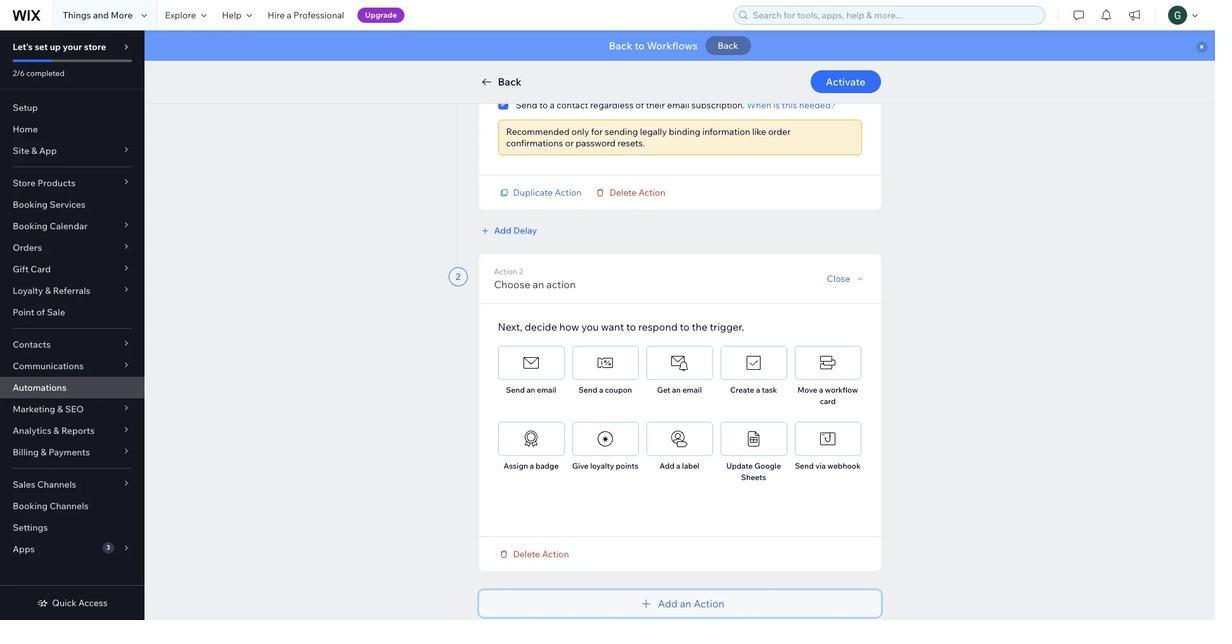 Task type: vqa. For each thing, say whether or not it's contained in the screenshot.
"order"
yes



Task type: describe. For each thing, give the bounding box(es) containing it.
close button
[[827, 273, 866, 285]]

services
[[50, 199, 86, 211]]

none checkbox containing send to a contact regardless of their email subscription.
[[498, 97, 862, 112]]

email for send an email
[[537, 386, 557, 395]]

booking for booking calendar
[[13, 221, 48, 232]]

delay
[[514, 225, 537, 237]]

settings
[[13, 523, 48, 534]]

is
[[774, 100, 780, 111]]

add a label
[[660, 462, 700, 471]]

a for send a coupon
[[599, 386, 604, 395]]

of inside checkbox
[[636, 100, 644, 111]]

apps
[[13, 544, 35, 556]]

store
[[13, 178, 36, 189]]

1 horizontal spatial delete action button
[[595, 187, 666, 198]]

marketing
[[13, 404, 55, 415]]

category image for via
[[819, 430, 838, 449]]

booking for booking services
[[13, 199, 48, 211]]

hire a professional link
[[260, 0, 352, 30]]

upgrade button
[[358, 8, 405, 23]]

subscription.
[[692, 100, 745, 111]]

analytics
[[13, 426, 51, 437]]

only
[[572, 126, 589, 138]]

1 vertical spatial delete
[[513, 549, 540, 561]]

of inside point of sale link
[[36, 307, 45, 318]]

send for send an email
[[506, 386, 525, 395]]

this
[[782, 100, 797, 111]]

unsubscribed
[[498, 75, 565, 88]]

binding
[[669, 126, 701, 138]]

and
[[93, 10, 109, 21]]

loyalty & referrals
[[13, 285, 90, 297]]

move
[[798, 386, 818, 395]]

a inside checkbox
[[550, 100, 555, 111]]

a for assign a badge
[[530, 462, 534, 471]]

task
[[762, 386, 778, 395]]

quick
[[52, 598, 77, 609]]

sales
[[13, 479, 35, 491]]

access
[[79, 598, 108, 609]]

action inside button
[[694, 598, 725, 611]]

give
[[572, 462, 589, 471]]

send a coupon
[[579, 386, 632, 395]]

analytics & reports
[[13, 426, 95, 437]]

legally
[[640, 126, 667, 138]]

communications button
[[0, 356, 145, 377]]

duplicate
[[513, 187, 553, 198]]

referrals
[[53, 285, 90, 297]]

calendar
[[50, 221, 88, 232]]

sale
[[47, 307, 65, 318]]

booking services link
[[0, 194, 145, 216]]

update google sheets
[[727, 462, 781, 483]]

update
[[727, 462, 753, 471]]

choose
[[494, 278, 531, 291]]

loyalty & referrals button
[[0, 280, 145, 302]]

site & app button
[[0, 140, 145, 162]]

category image for google
[[745, 430, 764, 449]]

like
[[753, 126, 767, 138]]

action 2 choose an action
[[494, 267, 576, 291]]

activate button
[[811, 70, 881, 93]]

information
[[703, 126, 751, 138]]

marketing & seo button
[[0, 399, 145, 420]]

store products
[[13, 178, 76, 189]]

give loyalty points
[[572, 462, 639, 471]]

upgrade
[[365, 10, 397, 20]]

regardless
[[590, 100, 634, 111]]

seo
[[65, 404, 84, 415]]

google
[[755, 462, 781, 471]]

2 inside action 2 choose an action
[[519, 267, 523, 277]]

an for send
[[527, 386, 536, 395]]

to down unsubscribed audience
[[540, 100, 548, 111]]

settings link
[[0, 517, 145, 539]]

how
[[560, 321, 580, 334]]

setup link
[[0, 97, 145, 119]]

contacts
[[13, 339, 51, 351]]

an inside action 2 choose an action
[[533, 278, 544, 291]]

reports
[[61, 426, 95, 437]]

point of sale
[[13, 307, 65, 318]]

Search for tools, apps, help & more... field
[[749, 6, 1041, 24]]

add an action button
[[479, 591, 881, 618]]

contacts button
[[0, 334, 145, 356]]

point
[[13, 307, 34, 318]]

label
[[682, 462, 700, 471]]

booking calendar
[[13, 221, 88, 232]]

when is this needed? link
[[747, 100, 836, 111]]

next, decide how you want to respond to the trigger.
[[498, 321, 745, 334]]

booking services
[[13, 199, 86, 211]]

channels for booking channels
[[50, 501, 89, 512]]

send for send to a contact regardless of their email subscription. when is this needed?
[[516, 100, 538, 111]]

action for the duplicate action button
[[555, 187, 582, 198]]

2/6
[[13, 68, 25, 78]]

close
[[827, 273, 851, 285]]

category image for an
[[670, 354, 689, 373]]

booking for booking channels
[[13, 501, 48, 512]]

send to a contact regardless of their email subscription. when is this needed?
[[516, 100, 836, 111]]

site & app
[[13, 145, 57, 157]]

help
[[222, 10, 242, 21]]

coupon
[[605, 386, 632, 395]]

action for bottommost 'delete action' button
[[542, 549, 569, 561]]



Task type: locate. For each thing, give the bounding box(es) containing it.
1 vertical spatial of
[[36, 307, 45, 318]]

add for add delay
[[494, 225, 512, 237]]

2 booking from the top
[[13, 221, 48, 232]]

orders button
[[0, 237, 145, 259]]

of left sale at the left of page
[[36, 307, 45, 318]]

2 horizontal spatial back
[[718, 40, 739, 51]]

to right want
[[627, 321, 636, 334]]

channels up settings link
[[50, 501, 89, 512]]

unsubscribed audience
[[498, 75, 611, 88]]

your
[[63, 41, 82, 53]]

send left coupon
[[579, 386, 598, 395]]

store products button
[[0, 172, 145, 194]]

1 vertical spatial booking
[[13, 221, 48, 232]]

card
[[31, 264, 51, 275]]

sales channels
[[13, 479, 76, 491]]

send for send a coupon
[[579, 386, 598, 395]]

0 vertical spatial channels
[[37, 479, 76, 491]]

2 left choose at the top of page
[[456, 271, 461, 283]]

0 horizontal spatial back
[[498, 75, 522, 88]]

automations link
[[0, 377, 145, 399]]

channels inside dropdown button
[[37, 479, 76, 491]]

a up card
[[820, 386, 824, 395]]

send down next, at the bottom
[[506, 386, 525, 395]]

booking inside 'popup button'
[[13, 221, 48, 232]]

sales channels button
[[0, 474, 145, 496]]

0 vertical spatial back button
[[706, 36, 751, 55]]

0 horizontal spatial delete action
[[513, 549, 569, 561]]

email right get
[[683, 386, 702, 395]]

1 vertical spatial back button
[[479, 74, 522, 89]]

back up audience
[[609, 39, 633, 52]]

2 up choose at the top of page
[[519, 267, 523, 277]]

a left "contact"
[[550, 100, 555, 111]]

more
[[111, 10, 133, 21]]

add
[[494, 225, 512, 237], [660, 462, 675, 471], [658, 598, 678, 611]]

gift card button
[[0, 259, 145, 280]]

booking down store
[[13, 199, 48, 211]]

2 vertical spatial booking
[[13, 501, 48, 512]]

& for site
[[31, 145, 37, 157]]

recommended
[[506, 126, 570, 138]]

1 horizontal spatial back button
[[706, 36, 751, 55]]

icon image up 'workflow'
[[819, 354, 838, 373]]

let's set up your store
[[13, 41, 106, 53]]

an for add
[[680, 598, 692, 611]]

via
[[816, 462, 826, 471]]

1 horizontal spatial 2
[[519, 267, 523, 277]]

activate
[[826, 75, 866, 88]]

billing & payments
[[13, 447, 90, 459]]

& right loyalty
[[45, 285, 51, 297]]

webhook
[[828, 462, 861, 471]]

& left seo
[[57, 404, 63, 415]]

back to workflows alert
[[145, 30, 1216, 61]]

create
[[731, 386, 755, 395]]

quick access button
[[37, 598, 108, 609]]

add inside button
[[658, 598, 678, 611]]

icon image up the create a task at the bottom right of the page
[[745, 354, 764, 373]]

back up the recommended
[[498, 75, 522, 88]]

icon image up the assign a badge
[[522, 430, 541, 449]]

booking channels link
[[0, 496, 145, 517]]

1 booking from the top
[[13, 199, 48, 211]]

back button inside back to workflows 'alert'
[[706, 36, 751, 55]]

icon image up add a label
[[670, 430, 689, 449]]

send
[[516, 100, 538, 111], [506, 386, 525, 395], [579, 386, 598, 395], [795, 462, 814, 471]]

category image
[[596, 354, 615, 373], [670, 354, 689, 373], [745, 430, 764, 449], [819, 430, 838, 449]]

up
[[50, 41, 61, 53]]

& right billing
[[41, 447, 47, 459]]

1 vertical spatial add
[[660, 462, 675, 471]]

payments
[[49, 447, 90, 459]]

1 vertical spatial channels
[[50, 501, 89, 512]]

a right hire
[[287, 10, 292, 21]]

duplicate action
[[513, 187, 582, 198]]

0 horizontal spatial delete
[[513, 549, 540, 561]]

a left badge
[[530, 462, 534, 471]]

loyalty
[[591, 462, 614, 471]]

email inside checkbox
[[667, 100, 690, 111]]

store
[[84, 41, 106, 53]]

& for marketing
[[57, 404, 63, 415]]

card
[[820, 397, 836, 407]]

let's
[[13, 41, 33, 53]]

hire a professional
[[268, 10, 344, 21]]

category image up send a coupon
[[596, 354, 615, 373]]

back to workflows
[[609, 39, 698, 52]]

order
[[769, 126, 791, 138]]

action
[[547, 278, 576, 291]]

the
[[692, 321, 708, 334]]

point of sale link
[[0, 302, 145, 323]]

icon image
[[522, 354, 541, 373], [745, 354, 764, 373], [819, 354, 838, 373], [522, 430, 541, 449], [596, 430, 615, 449], [670, 430, 689, 449]]

help button
[[215, 0, 260, 30]]

sidebar element
[[0, 30, 145, 621]]

an inside button
[[680, 598, 692, 611]]

professional
[[294, 10, 344, 21]]

1 horizontal spatial delete action
[[610, 187, 666, 198]]

booking up orders
[[13, 221, 48, 232]]

get an email
[[658, 386, 702, 395]]

a left coupon
[[599, 386, 604, 395]]

add for add an action
[[658, 598, 678, 611]]

send left via
[[795, 462, 814, 471]]

& for loyalty
[[45, 285, 51, 297]]

& inside "dropdown button"
[[57, 404, 63, 415]]

a for hire a professional
[[287, 10, 292, 21]]

& for billing
[[41, 447, 47, 459]]

icon image up give loyalty points at the bottom
[[596, 430, 615, 449]]

email
[[667, 100, 690, 111], [537, 386, 557, 395], [683, 386, 702, 395]]

category image for a
[[596, 354, 615, 373]]

assign a badge
[[504, 462, 559, 471]]

badge
[[536, 462, 559, 471]]

& for analytics
[[53, 426, 59, 437]]

add an action
[[658, 598, 725, 611]]

0 vertical spatial delete action
[[610, 187, 666, 198]]

category image up update
[[745, 430, 764, 449]]

things
[[63, 10, 91, 21]]

1 horizontal spatial back
[[609, 39, 633, 52]]

0 horizontal spatial of
[[36, 307, 45, 318]]

& right "site"
[[31, 145, 37, 157]]

action
[[555, 187, 582, 198], [639, 187, 666, 198], [494, 267, 517, 277], [542, 549, 569, 561], [694, 598, 725, 611]]

category image up get an email
[[670, 354, 689, 373]]

a for move a workflow card
[[820, 386, 824, 395]]

back button right workflows
[[706, 36, 751, 55]]

assign
[[504, 462, 528, 471]]

to left workflows
[[635, 39, 645, 52]]

to
[[635, 39, 645, 52], [540, 100, 548, 111], [627, 321, 636, 334], [680, 321, 690, 334]]

channels for sales channels
[[37, 479, 76, 491]]

a left label
[[677, 462, 681, 471]]

action for the rightmost 'delete action' button
[[639, 187, 666, 198]]

want
[[601, 321, 624, 334]]

& left the reports
[[53, 426, 59, 437]]

0 horizontal spatial delete action button
[[498, 549, 569, 561]]

workflow
[[825, 386, 858, 395]]

gift card
[[13, 264, 51, 275]]

booking up settings
[[13, 501, 48, 512]]

0 vertical spatial delete action button
[[595, 187, 666, 198]]

email left send a coupon
[[537, 386, 557, 395]]

you
[[582, 321, 599, 334]]

setup
[[13, 102, 38, 114]]

an for get
[[672, 386, 681, 395]]

send an email
[[506, 386, 557, 395]]

contact
[[557, 100, 588, 111]]

1 vertical spatial delete action
[[513, 549, 569, 561]]

a inside hire a professional link
[[287, 10, 292, 21]]

back right workflows
[[718, 40, 739, 51]]

0 horizontal spatial back button
[[479, 74, 522, 89]]

of left their
[[636, 100, 644, 111]]

or
[[565, 138, 574, 149]]

analytics & reports button
[[0, 420, 145, 442]]

add for add a label
[[660, 462, 675, 471]]

quick access
[[52, 598, 108, 609]]

category image up send via webhook
[[819, 430, 838, 449]]

gift
[[13, 264, 29, 275]]

booking calendar button
[[0, 216, 145, 237]]

1 horizontal spatial of
[[636, 100, 644, 111]]

to left the
[[680, 321, 690, 334]]

next,
[[498, 321, 523, 334]]

action inside action 2 choose an action
[[494, 267, 517, 277]]

create a task
[[731, 386, 778, 395]]

a for create a task
[[756, 386, 761, 395]]

set
[[35, 41, 48, 53]]

back button up the recommended
[[479, 74, 522, 89]]

a left task
[[756, 386, 761, 395]]

email for get an email
[[683, 386, 702, 395]]

a inside move a workflow card
[[820, 386, 824, 395]]

booking channels
[[13, 501, 89, 512]]

billing
[[13, 447, 39, 459]]

1 horizontal spatial delete
[[610, 187, 637, 198]]

&
[[31, 145, 37, 157], [45, 285, 51, 297], [57, 404, 63, 415], [53, 426, 59, 437], [41, 447, 47, 459]]

2 vertical spatial add
[[658, 598, 678, 611]]

to inside 'alert'
[[635, 39, 645, 52]]

a for add a label
[[677, 462, 681, 471]]

0 vertical spatial booking
[[13, 199, 48, 211]]

app
[[39, 145, 57, 157]]

automations
[[13, 382, 67, 394]]

products
[[38, 178, 76, 189]]

1 vertical spatial delete action button
[[498, 549, 569, 561]]

orders
[[13, 242, 42, 254]]

0 vertical spatial delete
[[610, 187, 637, 198]]

marketing & seo
[[13, 404, 84, 415]]

0 vertical spatial add
[[494, 225, 512, 237]]

icon image up send an email
[[522, 354, 541, 373]]

site
[[13, 145, 29, 157]]

hire
[[268, 10, 285, 21]]

duplicate action button
[[498, 187, 582, 198]]

booking inside "link"
[[13, 199, 48, 211]]

3 booking from the top
[[13, 501, 48, 512]]

send via webhook
[[795, 462, 861, 471]]

send down unsubscribed
[[516, 100, 538, 111]]

back button
[[706, 36, 751, 55], [479, 74, 522, 89]]

email right their
[[667, 100, 690, 111]]

sending
[[605, 126, 638, 138]]

0 vertical spatial of
[[636, 100, 644, 111]]

home link
[[0, 119, 145, 140]]

channels up booking channels at the left bottom of page
[[37, 479, 76, 491]]

3
[[106, 544, 110, 552]]

send for send via webhook
[[795, 462, 814, 471]]

None checkbox
[[498, 97, 862, 112]]

0 horizontal spatial 2
[[456, 271, 461, 283]]

completed
[[26, 68, 65, 78]]



